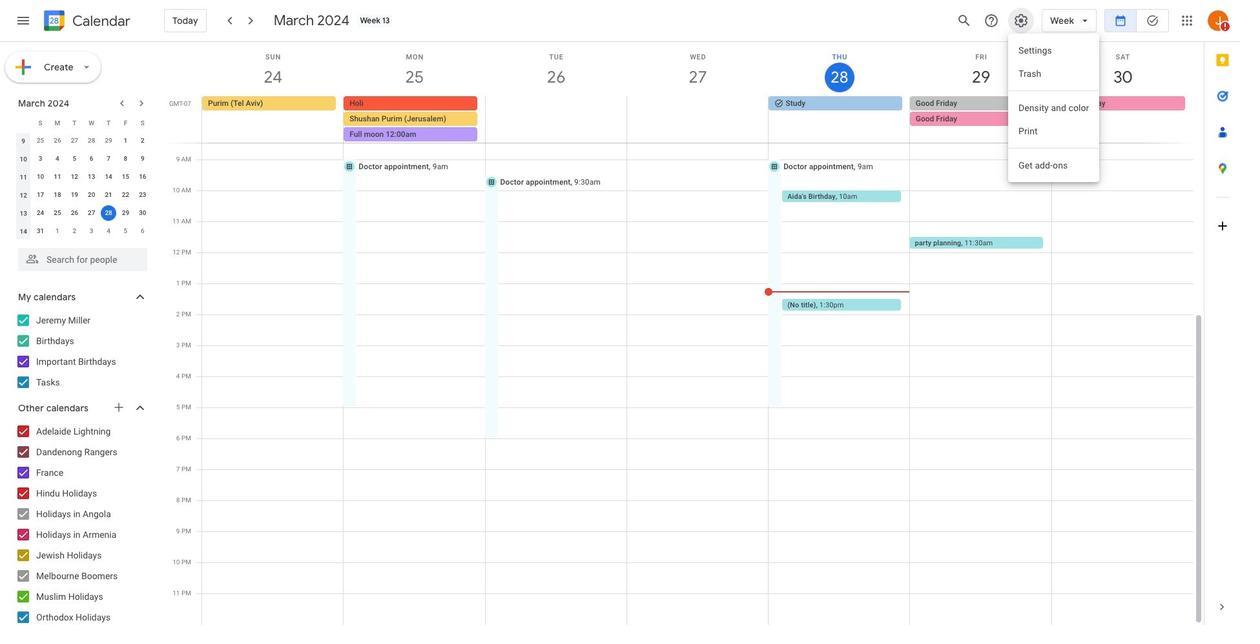 Task type: locate. For each thing, give the bounding box(es) containing it.
april 3 element
[[84, 224, 99, 239]]

tab list
[[1205, 42, 1240, 589]]

None search field
[[0, 243, 160, 271]]

april 2 element
[[67, 224, 82, 239]]

9 element
[[135, 151, 150, 167]]

heading
[[70, 13, 130, 29]]

6 element
[[84, 151, 99, 167]]

column header
[[15, 114, 32, 132]]

11 element
[[50, 169, 65, 185]]

april 6 element
[[135, 224, 150, 239]]

other calendars list
[[3, 421, 160, 625]]

25 element
[[50, 205, 65, 221]]

april 4 element
[[101, 224, 116, 239]]

15 element
[[118, 169, 133, 185]]

cell
[[344, 96, 485, 143], [485, 96, 627, 143], [627, 96, 769, 143], [910, 96, 1052, 143], [100, 204, 117, 222]]

16 element
[[135, 169, 150, 185]]

17 element
[[33, 187, 48, 203]]

column header inside march 2024 grid
[[15, 114, 32, 132]]

april 5 element
[[118, 224, 133, 239]]

22 element
[[118, 187, 133, 203]]

grid
[[165, 42, 1204, 625]]

2 element
[[135, 133, 150, 149]]

row
[[196, 96, 1204, 143], [15, 114, 151, 132], [15, 132, 151, 150], [15, 150, 151, 168], [15, 168, 151, 186], [15, 186, 151, 204], [15, 204, 151, 222], [15, 222, 151, 240]]

row group
[[15, 132, 151, 240]]

1 element
[[118, 133, 133, 149]]

27 element
[[84, 205, 99, 221]]

main drawer image
[[16, 13, 31, 28]]

row group inside march 2024 grid
[[15, 132, 151, 240]]

4 element
[[50, 151, 65, 167]]

february 28 element
[[84, 133, 99, 149]]

march 2024 grid
[[12, 114, 151, 240]]

7 element
[[101, 151, 116, 167]]

29 element
[[118, 205, 133, 221]]



Task type: vqa. For each thing, say whether or not it's contained in the screenshot.
the middle of
no



Task type: describe. For each thing, give the bounding box(es) containing it.
20 element
[[84, 187, 99, 203]]

18 element
[[50, 187, 65, 203]]

30 element
[[135, 205, 150, 221]]

february 27 element
[[67, 133, 82, 149]]

10 element
[[33, 169, 48, 185]]

cell inside row group
[[100, 204, 117, 222]]

calendar element
[[41, 8, 130, 36]]

13 element
[[84, 169, 99, 185]]

february 25 element
[[33, 133, 48, 149]]

28, today element
[[101, 205, 116, 221]]

24 element
[[33, 205, 48, 221]]

31 element
[[33, 224, 48, 239]]

3 element
[[33, 151, 48, 167]]

8 element
[[118, 151, 133, 167]]

12 element
[[67, 169, 82, 185]]

14 element
[[101, 169, 116, 185]]

february 26 element
[[50, 133, 65, 149]]

february 29 element
[[101, 133, 116, 149]]

Search for people text field
[[26, 248, 140, 271]]

5 element
[[67, 151, 82, 167]]

19 element
[[67, 187, 82, 203]]

23 element
[[135, 187, 150, 203]]

heading inside calendar element
[[70, 13, 130, 29]]

21 element
[[101, 187, 116, 203]]

settings menu menu
[[1009, 34, 1100, 182]]

april 1 element
[[50, 224, 65, 239]]

my calendars list
[[3, 310, 160, 393]]

add other calendars image
[[112, 401, 125, 414]]

26 element
[[67, 205, 82, 221]]

settings menu image
[[1014, 13, 1029, 28]]



